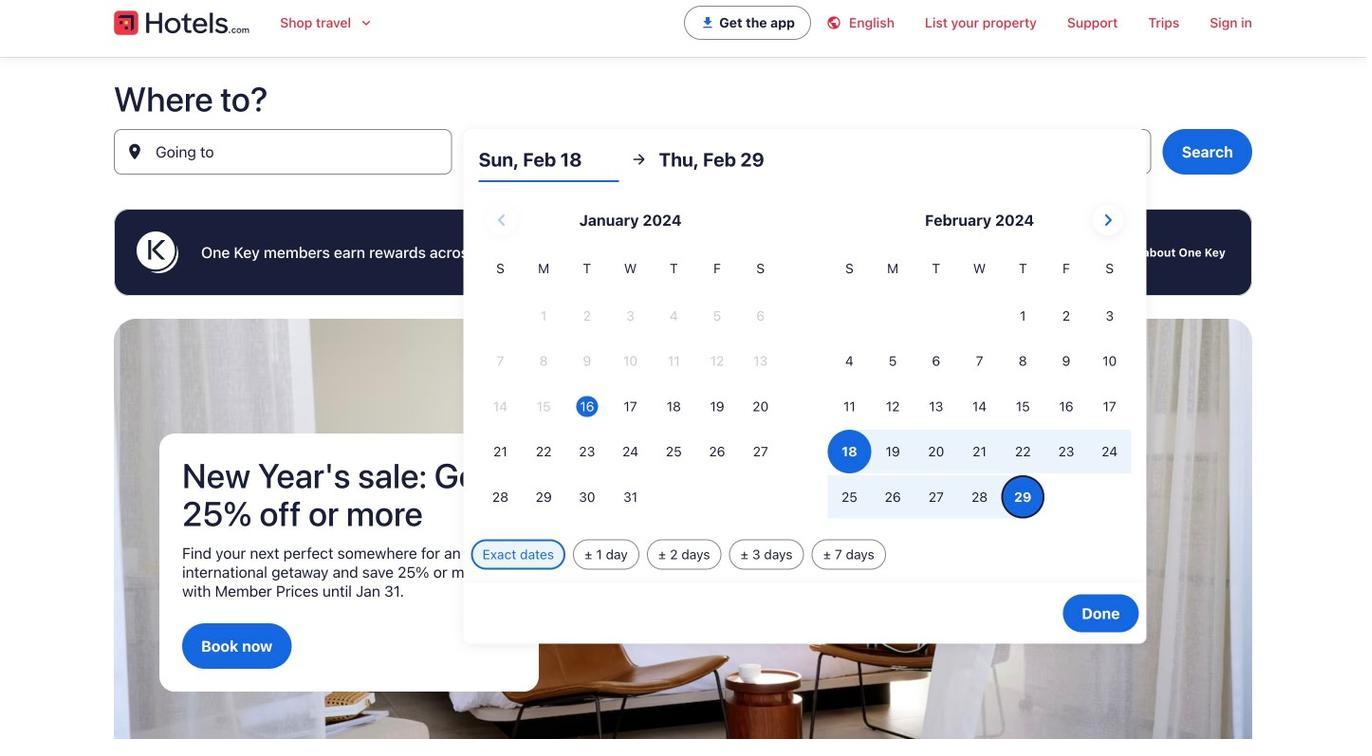 Task type: locate. For each thing, give the bounding box(es) containing it.
hotels logo image
[[114, 8, 250, 38]]

application
[[479, 197, 1132, 521]]

next month image
[[1097, 209, 1120, 232]]

february 2024 element
[[828, 258, 1132, 521]]

main content
[[0, 57, 1367, 739]]

shop travel image
[[359, 15, 374, 30]]

january 2024 element
[[479, 258, 783, 521]]



Task type: vqa. For each thing, say whether or not it's contained in the screenshot.
Wooden table with sunglasses image
no



Task type: describe. For each thing, give the bounding box(es) containing it.
today element
[[576, 396, 598, 417]]

previous month image
[[491, 209, 514, 232]]

directional image
[[631, 151, 648, 168]]

small image
[[827, 15, 849, 30]]

download the app button image
[[701, 15, 716, 30]]



